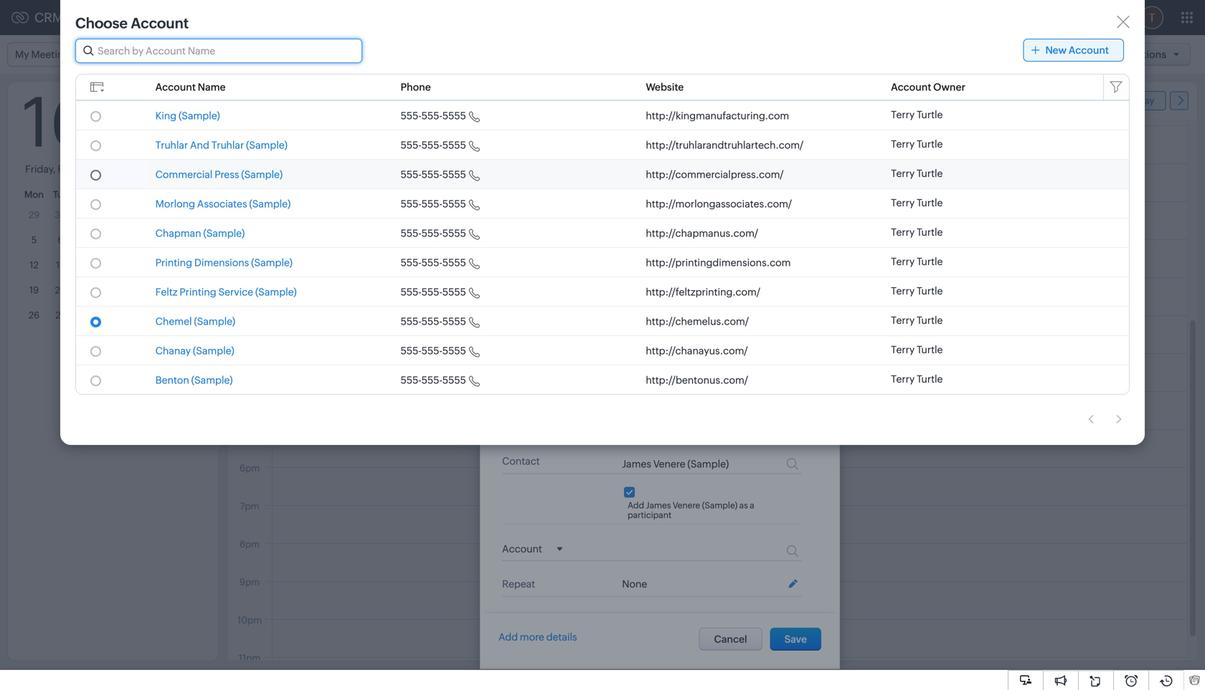 Task type: locate. For each thing, give the bounding box(es) containing it.
search element
[[1015, 0, 1045, 35]]

8 555-555-5555 from the top
[[401, 316, 466, 328]]

add inside the add james venere (sample) as a participant
[[628, 501, 644, 511]]

add
[[691, 387, 709, 398], [628, 501, 644, 511], [499, 632, 518, 644]]

2024
[[360, 93, 392, 107], [101, 164, 126, 175]]

morlong
[[155, 198, 195, 210]]

8 5555 from the top
[[443, 316, 466, 328]]

None text field
[[622, 459, 737, 470]]

turtle for http://feltzprinting.com/
[[917, 286, 943, 297]]

chemel
[[155, 316, 192, 328]]

benton (sample)
[[155, 375, 233, 386]]

my
[[15, 49, 29, 60]]

555-555-5555 for morlong associates (sample)
[[401, 198, 466, 210]]

0 horizontal spatial 2024
[[101, 164, 126, 175]]

thu
[[105, 189, 122, 200]]

5 5555 from the top
[[443, 228, 466, 239]]

create
[[1061, 49, 1092, 60]]

terry turtle for http://printingdimensions.com
[[891, 256, 943, 268]]

4 up chapman (sample) 'link'
[[190, 210, 196, 221]]

(sample) inside the add james venere (sample) as a participant
[[702, 501, 738, 511]]

printing down 10 at left top
[[155, 257, 192, 269]]

terry for http://bentonus.com/
[[891, 374, 915, 385]]

1 vertical spatial february
[[58, 164, 99, 175]]

1 horizontal spatial add
[[628, 501, 644, 511]]

4
[[190, 210, 196, 221], [622, 387, 629, 399]]

2024 right 16,
[[360, 93, 392, 107]]

Search by Account Name text field
[[76, 39, 362, 62]]

(sample)
[[179, 110, 220, 122], [246, 140, 288, 151], [241, 169, 283, 180], [249, 198, 291, 210], [203, 228, 245, 239], [251, 257, 293, 269], [255, 287, 297, 298], [194, 316, 235, 328], [193, 345, 234, 357], [191, 375, 233, 386], [702, 501, 738, 511]]

18
[[189, 260, 198, 271]]

turtle for http://kingmanufacturing.com
[[917, 109, 943, 121]]

turtle
[[917, 109, 943, 121], [917, 138, 943, 150], [917, 168, 943, 179], [917, 197, 943, 209], [917, 227, 943, 238], [917, 256, 943, 268], [917, 286, 943, 297], [917, 315, 943, 326], [917, 344, 943, 356], [648, 351, 674, 363], [917, 374, 943, 385]]

truhlar left and
[[155, 140, 188, 151]]

3 down "sat"
[[164, 210, 170, 221]]

9am
[[241, 121, 261, 132]]

terry
[[891, 109, 915, 121], [891, 138, 915, 150], [891, 168, 915, 179], [891, 197, 915, 209], [891, 227, 915, 238], [891, 256, 915, 268], [891, 286, 915, 297], [891, 315, 915, 326], [891, 344, 915, 356], [622, 351, 646, 363], [891, 374, 915, 385]]

commercial
[[155, 169, 213, 180]]

feltz
[[155, 287, 178, 298]]

0 vertical spatial 4
[[190, 210, 196, 221]]

1 vertical spatial add
[[628, 501, 644, 511]]

None button
[[699, 629, 763, 652], [770, 629, 822, 652], [699, 629, 763, 652], [770, 629, 822, 652]]

new account
[[1046, 44, 1109, 56]]

5555 for http://chemelus.com/
[[443, 316, 466, 328]]

4 555-555-5555 from the top
[[401, 198, 466, 210]]

9 5555 from the top
[[443, 345, 466, 357]]

1 555-555-5555 from the top
[[401, 110, 466, 122]]

terry for http://commercialpress.com/
[[891, 168, 915, 179]]

printing down 18
[[180, 287, 216, 298]]

february left 16,
[[281, 93, 337, 107]]

1 5555 from the top
[[443, 110, 466, 122]]

555-555-5555 for king (sample)
[[401, 110, 466, 122]]

add left more at left
[[499, 632, 518, 644]]

contacts link
[[171, 0, 237, 35]]

0 vertical spatial 2024
[[360, 93, 392, 107]]

6 555-555-5555 from the top
[[401, 257, 466, 269]]

19
[[29, 285, 39, 296]]

26
[[29, 310, 40, 321]]

11pm
[[239, 654, 261, 664]]

terry for http://truhlarandtruhlartech.com/
[[891, 138, 915, 150]]

1 horizontal spatial 4
[[622, 387, 629, 399]]

information
[[562, 294, 643, 311]]

2 555-555-5555 from the top
[[401, 140, 466, 151]]

chapman (sample)
[[155, 228, 245, 239]]

morlong associates (sample) link
[[155, 198, 291, 210]]

truhlar and truhlar (sample) link
[[155, 140, 288, 151]]

0 horizontal spatial february
[[58, 164, 99, 175]]

repeat
[[502, 579, 535, 590]]

(sample) up 11am
[[241, 169, 283, 180]]

crm link
[[11, 10, 64, 25]]

1 vertical spatial 3
[[191, 310, 196, 321]]

associates
[[197, 198, 247, 210]]

calls
[[96, 49, 119, 60]]

1
[[112, 210, 116, 221]]

7 5555 from the top
[[443, 287, 466, 298]]

0 horizontal spatial 3
[[164, 210, 170, 221]]

selected
[[631, 387, 672, 399]]

february right ,
[[58, 164, 99, 175]]

chapman
[[155, 228, 201, 239]]

24
[[161, 285, 172, 296]]

profile image
[[1141, 6, 1164, 29]]

turtle for http://chapmanus.com/
[[917, 227, 943, 238]]

3 555-555-5555 from the top
[[401, 169, 466, 180]]

friday, february 16, 2024
[[238, 93, 392, 107]]

home link
[[69, 0, 121, 35]]

1 vertical spatial printing
[[180, 287, 216, 298]]

terry turtle for http://chanayus.com/
[[891, 344, 943, 356]]

king (sample) link
[[155, 110, 220, 122]]

logo image
[[11, 12, 29, 23]]

8pm
[[240, 540, 260, 550]]

1 vertical spatial 2024
[[101, 164, 126, 175]]

4 left selected
[[622, 387, 629, 399]]

terry turtle for http://chemelus.com/
[[891, 315, 943, 326]]

http://truhlarandtruhlartech.com/
[[646, 140, 804, 151]]

2 5555 from the top
[[443, 140, 466, 151]]

navigation
[[1081, 410, 1130, 431]]

5555 for http://bentonus.com/
[[443, 375, 466, 386]]

press
[[215, 169, 239, 180]]

3 down 25
[[191, 310, 196, 321]]

5
[[31, 235, 37, 246]]

5555
[[443, 110, 466, 122], [443, 140, 466, 151], [443, 169, 466, 180], [443, 198, 466, 210], [443, 228, 466, 239], [443, 257, 466, 269], [443, 287, 466, 298], [443, 316, 466, 328], [443, 345, 466, 357], [443, 375, 466, 386]]

12pm
[[239, 235, 263, 246]]

1 horizontal spatial february
[[281, 93, 337, 107]]

terry turtle for http://truhlarandtruhlartech.com/
[[891, 138, 943, 150]]

name
[[198, 81, 226, 93]]

2024 up thu on the top of page
[[101, 164, 126, 175]]

account
[[131, 15, 189, 32], [1069, 44, 1109, 56], [155, 81, 196, 93], [891, 81, 932, 93]]

add down http://bentonus.com/
[[691, 387, 709, 398]]

2 vertical spatial add
[[499, 632, 518, 644]]

dimensions
[[194, 257, 249, 269]]

4 5555 from the top
[[443, 198, 466, 210]]

(sample) up and
[[179, 110, 220, 122]]

2 horizontal spatial add
[[691, 387, 709, 398]]

9 555-555-5555 from the top
[[401, 345, 466, 357]]

5 555-555-5555 from the top
[[401, 228, 466, 239]]

0 horizontal spatial 2
[[138, 210, 143, 221]]

7 555-555-5555 from the top
[[401, 287, 466, 298]]

february
[[281, 93, 337, 107], [58, 164, 99, 175]]

0 horizontal spatial truhlar
[[155, 140, 188, 151]]

2
[[138, 210, 143, 221], [164, 310, 169, 321]]

terry turtle
[[891, 109, 943, 121], [891, 138, 943, 150], [891, 168, 943, 179], [891, 197, 943, 209], [891, 227, 943, 238], [891, 256, 943, 268], [891, 286, 943, 297], [891, 315, 943, 326], [891, 344, 943, 356], [622, 351, 674, 363], [891, 374, 943, 385]]

4pm
[[241, 387, 261, 398]]

king
[[155, 110, 177, 122]]

turtle for http://chanayus.com/
[[917, 344, 943, 356]]

website
[[646, 81, 684, 93]]

(sample) down 1pm
[[255, 287, 297, 298]]

(sample) left 'as'
[[702, 501, 738, 511]]

0 vertical spatial 2
[[138, 210, 143, 221]]

terry for http://chapmanus.com/
[[891, 227, 915, 238]]

30
[[55, 210, 67, 221]]

1 horizontal spatial truhlar
[[211, 140, 244, 151]]

more
[[520, 632, 544, 644]]

http://chapmanus.com/
[[646, 228, 758, 239]]

turtle for http://printingdimensions.com
[[917, 256, 943, 268]]

1 vertical spatial 2
[[164, 310, 169, 321]]

service
[[218, 287, 253, 298]]

1 vertical spatial 4
[[622, 387, 629, 399]]

meetings
[[31, 49, 74, 60]]

11
[[190, 235, 197, 246]]

truhlar
[[155, 140, 188, 151], [211, 140, 244, 151]]

turtle for http://bentonus.com/
[[917, 374, 943, 385]]

2 down feltz
[[164, 310, 169, 321]]

printing
[[155, 257, 192, 269], [180, 287, 216, 298]]

10 555-555-5555 from the top
[[401, 375, 466, 386]]

0 vertical spatial add
[[691, 387, 709, 398]]

as
[[740, 501, 748, 511]]

(sample) down chanay (sample) link
[[191, 375, 233, 386]]

0 horizontal spatial add
[[499, 632, 518, 644]]

0 horizontal spatial 4
[[190, 210, 196, 221]]

terry for http://chemelus.com/
[[891, 315, 915, 326]]

2024 inside '16 friday , february 2024'
[[101, 164, 126, 175]]

benton
[[155, 375, 189, 386]]

truhlar right and
[[211, 140, 244, 151]]

,
[[53, 164, 56, 175]]

2 down fri on the left top of the page
[[138, 210, 143, 221]]

555-555-5555 for commercial press (sample)
[[401, 169, 466, 180]]

10 5555 from the top
[[443, 375, 466, 386]]

555-555-5555 for truhlar and truhlar (sample)
[[401, 140, 466, 151]]

today link
[[1118, 91, 1166, 111]]

feltz printing service (sample) link
[[155, 287, 297, 298]]

1 horizontal spatial 2
[[164, 310, 169, 321]]

terry for http://morlongassociates.com/
[[891, 197, 915, 209]]

1 horizontal spatial 2024
[[360, 93, 392, 107]]

3 5555 from the top
[[443, 169, 466, 180]]

555-
[[401, 110, 422, 122], [422, 110, 443, 122], [401, 140, 422, 151], [422, 140, 443, 151], [401, 169, 422, 180], [422, 169, 443, 180], [401, 198, 422, 210], [422, 198, 443, 210], [401, 228, 422, 239], [422, 228, 443, 239], [401, 257, 422, 269], [422, 257, 443, 269], [401, 287, 422, 298], [422, 287, 443, 298], [401, 316, 422, 328], [422, 316, 443, 328], [401, 345, 422, 357], [422, 345, 443, 357], [401, 375, 422, 386], [422, 375, 443, 386]]

none
[[622, 579, 647, 591]]

6 5555 from the top
[[443, 257, 466, 269]]

add left james
[[628, 501, 644, 511]]



Task type: describe. For each thing, give the bounding box(es) containing it.
(sample) up 'printing dimensions (sample)'
[[203, 228, 245, 239]]

7pm
[[240, 502, 259, 512]]

terry turtle for http://bentonus.com/
[[891, 374, 943, 385]]

chanay (sample) link
[[155, 345, 234, 357]]

9pm
[[240, 578, 260, 588]]

morlong associates (sample)
[[155, 198, 291, 210]]

10am
[[239, 159, 263, 170]]

mon
[[24, 189, 44, 200]]

james
[[646, 501, 671, 511]]

commercial press (sample) link
[[155, 169, 283, 180]]

terry for http://feltzprinting.com/
[[891, 286, 915, 297]]

31
[[83, 210, 92, 221]]

(sample) up 12pm
[[249, 198, 291, 210]]

16,
[[339, 93, 357, 107]]

contacts
[[183, 12, 225, 23]]

5555 for http://commercialpress.com/
[[443, 169, 466, 180]]

crm
[[34, 10, 64, 25]]

6pm
[[240, 464, 260, 474]]

meeting
[[502, 294, 559, 311]]

wed
[[77, 189, 97, 200]]

add for add james venere (sample) as a participant
[[628, 501, 644, 511]]

profile element
[[1132, 0, 1172, 35]]

king (sample)
[[155, 110, 220, 122]]

hh:mm a text field
[[708, 315, 766, 327]]

0 vertical spatial february
[[281, 93, 337, 107]]

chemel (sample)
[[155, 316, 235, 328]]

february inside '16 friday , february 2024'
[[58, 164, 99, 175]]

17
[[162, 260, 171, 271]]

0 vertical spatial printing
[[155, 257, 192, 269]]

add for add link
[[691, 387, 709, 398]]

2 truhlar from the left
[[211, 140, 244, 151]]

chanay (sample)
[[155, 345, 234, 357]]

terry turtle for http://feltzprinting.com/
[[891, 286, 943, 297]]

555-555-5555 for chapman (sample)
[[401, 228, 466, 239]]

benton (sample) link
[[155, 375, 233, 386]]

printing dimensions (sample) link
[[155, 257, 293, 269]]

14
[[82, 260, 92, 271]]

25
[[188, 285, 199, 296]]

4 for 4
[[190, 210, 196, 221]]

turtle for http://morlongassociates.com/
[[917, 197, 943, 209]]

terry turtle for http://commercialpress.com/
[[891, 168, 943, 179]]

(sample) down 9am
[[246, 140, 288, 151]]

terry for http://printingdimensions.com
[[891, 256, 915, 268]]

21
[[83, 285, 92, 296]]

mmm d, yyyy text field
[[622, 315, 701, 327]]

(sample) down feltz printing service (sample)
[[194, 316, 235, 328]]

terry turtle for http://morlongassociates.com/
[[891, 197, 943, 209]]

turtle for http://commercialpress.com/
[[917, 168, 943, 179]]

5555 for http://printingdimensions.com
[[443, 257, 466, 269]]

11am
[[241, 197, 262, 208]]

555-555-5555 for printing dimensions (sample)
[[401, 257, 466, 269]]

my meetings and calls
[[15, 49, 119, 60]]

home
[[81, 12, 109, 23]]

details
[[547, 632, 577, 644]]

12
[[30, 260, 39, 271]]

phone
[[401, 81, 431, 93]]

participants
[[502, 384, 558, 396]]

http://kingmanufacturing.com
[[646, 110, 789, 122]]

555-555-5555 for chanay (sample)
[[401, 345, 466, 357]]

5555 for http://chanayus.com/
[[443, 345, 466, 357]]

a
[[750, 501, 755, 511]]

chapman (sample) link
[[155, 228, 245, 239]]

http://printingdimensions.com
[[646, 257, 791, 269]]

http://bentonus.com/
[[646, 375, 748, 386]]

commercial press (sample)
[[155, 169, 283, 180]]

options
[[1129, 49, 1167, 60]]

account name
[[155, 81, 226, 93]]

add link
[[680, 387, 709, 398]]

add for add more details
[[499, 632, 518, 644]]

add more details
[[499, 632, 577, 644]]

27
[[56, 310, 66, 321]]

5555 for http://morlongassociates.com/
[[443, 198, 466, 210]]

add james venere (sample) as a participant
[[628, 501, 755, 521]]

search image
[[1024, 11, 1036, 24]]

555-555-5555 for benton (sample)
[[401, 375, 466, 386]]

4 for 4 selected
[[622, 387, 629, 399]]

add more details link
[[499, 632, 577, 644]]

0 vertical spatial 3
[[164, 210, 170, 221]]

turtle for http://truhlarandtruhlartech.com/
[[917, 138, 943, 150]]

10pm
[[237, 616, 262, 626]]

1pm
[[242, 273, 260, 284]]

http://morlongassociates.com/
[[646, 198, 792, 210]]

friday
[[25, 164, 53, 175]]

sun
[[185, 189, 202, 200]]

http://chemelus.com/
[[646, 316, 749, 328]]

terry for http://chanayus.com/
[[891, 344, 915, 356]]

28
[[82, 310, 93, 321]]

turtle for http://chemelus.com/
[[917, 315, 943, 326]]

5555 for http://kingmanufacturing.com
[[443, 110, 466, 122]]

terry for http://kingmanufacturing.com
[[891, 109, 915, 121]]

555-555-5555 for feltz printing service (sample)
[[401, 287, 466, 298]]

5555 for http://feltzprinting.com/
[[443, 287, 466, 298]]

555-555-5555 for chemel (sample)
[[401, 316, 466, 328]]

today
[[1129, 95, 1155, 106]]

tue
[[53, 189, 68, 200]]

printing dimensions (sample)
[[155, 257, 293, 269]]

account owner
[[891, 81, 966, 93]]

chemel (sample) link
[[155, 316, 235, 328]]

new
[[1046, 44, 1067, 56]]

10
[[162, 235, 172, 246]]

http://chanayus.com/
[[646, 345, 748, 357]]

1 horizontal spatial 3
[[191, 310, 196, 321]]

leads link
[[121, 0, 171, 35]]

13
[[56, 260, 65, 271]]

16
[[22, 84, 93, 162]]

terry turtle for http://kingmanufacturing.com
[[891, 109, 943, 121]]

5555 for http://chapmanus.com/
[[443, 228, 466, 239]]

terry turtle for http://chapmanus.com/
[[891, 227, 943, 238]]

feltz printing service (sample)
[[155, 287, 297, 298]]

(sample) up 1pm
[[251, 257, 293, 269]]

(sample) down chemel (sample) link
[[193, 345, 234, 357]]

5555 for http://truhlarandtruhlartech.com/
[[443, 140, 466, 151]]

chanay
[[155, 345, 191, 357]]

venere
[[673, 501, 701, 511]]

http://commercialpress.com/
[[646, 169, 784, 180]]

4 selected
[[622, 387, 672, 399]]

1 truhlar from the left
[[155, 140, 188, 151]]

sat
[[160, 189, 174, 200]]

choose
[[75, 15, 128, 32]]

and
[[190, 140, 209, 151]]

participant
[[628, 511, 672, 521]]

6
[[58, 235, 64, 246]]



Task type: vqa. For each thing, say whether or not it's contained in the screenshot.
top Select
no



